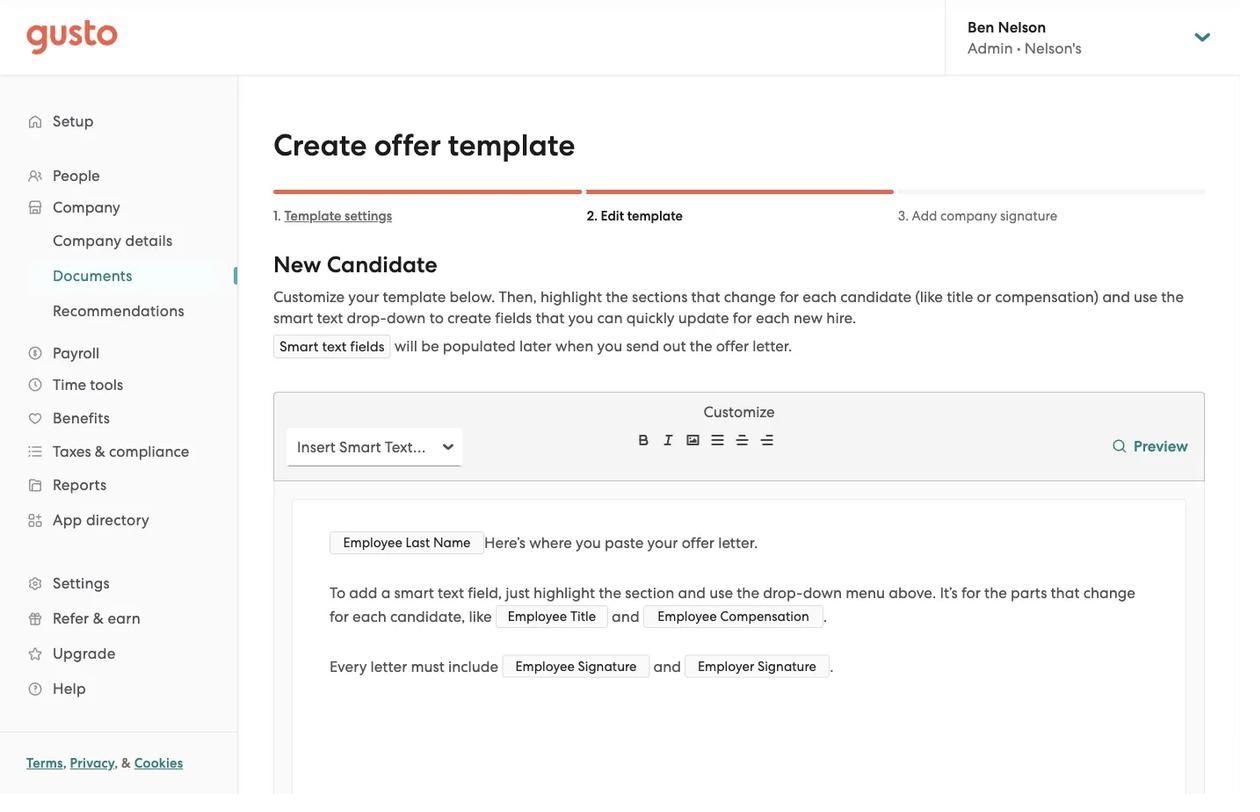 Task type: locate. For each thing, give the bounding box(es) containing it.
letter. up to add a smart text field, just highlight the section and use the drop-down menu above. it's for the parts that change for each candidate, like
[[718, 535, 758, 552]]

1 vertical spatial that
[[536, 309, 565, 327]]

1 horizontal spatial smart
[[394, 584, 434, 602]]

0 vertical spatial customize
[[273, 288, 345, 306]]

change inside to add a smart text field, just highlight the section and use the drop-down menu above. it's for the parts that change for each candidate, like
[[1083, 584, 1136, 602]]

down left "menu"
[[803, 584, 842, 602]]

0 horizontal spatial smart
[[273, 309, 313, 327]]

for right update
[[733, 309, 752, 327]]

0 vertical spatial smart
[[279, 338, 319, 355]]

1 vertical spatial your
[[647, 535, 678, 552]]

1 vertical spatial fields
[[350, 338, 385, 355]]

that
[[691, 288, 720, 306], [536, 309, 565, 327], [1051, 584, 1080, 602]]

1 vertical spatial customize
[[703, 403, 775, 421]]

each left "new"
[[756, 309, 790, 327]]

1 company from the top
[[53, 199, 120, 216]]

company up documents on the left
[[53, 232, 121, 250]]

create offer template
[[273, 128, 575, 163]]

customize your template below. then, highlight the sections that change for each candidate (like title or compensation) and use the smart text drop-down to create fields that you can quickly update for each new hire.
[[273, 288, 1184, 327]]

1 vertical spatial drop-
[[763, 584, 803, 602]]

offer
[[374, 128, 441, 163], [716, 337, 749, 355], [682, 535, 715, 552]]

1 vertical spatial company
[[53, 232, 121, 250]]

0 vertical spatial template
[[448, 128, 575, 163]]

1 horizontal spatial ,
[[114, 756, 118, 772]]

1 vertical spatial &
[[93, 610, 104, 628]]

each down add
[[353, 608, 387, 626]]

smart up 'candidate,'
[[394, 584, 434, 602]]

tools
[[90, 376, 123, 394]]

upgrade link
[[18, 638, 220, 670]]

taxes
[[53, 443, 91, 461]]

insert smart text…
[[297, 439, 426, 456]]

1 horizontal spatial fields
[[495, 309, 532, 327]]

1 vertical spatial .
[[830, 658, 834, 676]]

1 vertical spatial change
[[1083, 584, 1136, 602]]

0 vertical spatial you
[[568, 309, 594, 327]]

0 vertical spatial company
[[53, 199, 120, 216]]

2 , from the left
[[114, 756, 118, 772]]

each up "new"
[[803, 288, 837, 306]]

smart
[[279, 338, 319, 355], [339, 439, 381, 456]]

template for offer
[[448, 128, 575, 163]]

letter. down customize your template below. then, highlight the sections that change for each candidate (like title or compensation) and use the smart text drop-down to create fields that you can quickly update for each new hire.
[[753, 337, 792, 355]]

0 vertical spatial smart
[[273, 309, 313, 327]]

fields inside smart text fields will be populated later when you send out the offer letter.
[[350, 338, 385, 355]]

highlight inside customize your template below. then, highlight the sections that change for each candidate (like title or compensation) and use the smart text drop-down to create fields that you can quickly update for each new hire.
[[541, 288, 602, 306]]

0 vertical spatial down
[[387, 309, 426, 327]]

change up update
[[724, 288, 776, 306]]

smart down new
[[279, 338, 319, 355]]

0 horizontal spatial change
[[724, 288, 776, 306]]

highlight up can
[[541, 288, 602, 306]]

text down the 'new candidate' on the left top
[[317, 309, 343, 327]]

2 horizontal spatial that
[[1051, 584, 1080, 602]]

2 vertical spatial template
[[383, 288, 446, 306]]

text left will
[[322, 338, 347, 355]]

your down the 'new candidate' on the left top
[[348, 288, 379, 306]]

app directory link
[[18, 504, 220, 536]]

2 company from the top
[[53, 232, 121, 250]]

company for company details
[[53, 232, 121, 250]]

& right taxes
[[95, 443, 105, 461]]

1 vertical spatial use
[[709, 584, 733, 602]]

company for company
[[53, 199, 120, 216]]

reports
[[53, 476, 107, 494]]

0 horizontal spatial offer
[[374, 128, 441, 163]]

you down can
[[597, 337, 622, 355]]

preview button
[[1106, 423, 1195, 472]]

fields
[[495, 309, 532, 327], [350, 338, 385, 355]]

and inside to add a smart text field, just highlight the section and use the drop-down menu above. it's for the parts that change for each candidate, like
[[678, 584, 706, 602]]

title
[[947, 288, 973, 306]]

use inside customize your template below. then, highlight the sections that change for each candidate (like title or compensation) and use the smart text drop-down to create fields that you can quickly update for each new hire.
[[1134, 288, 1158, 306]]

a
[[381, 584, 391, 602]]

down up will
[[387, 309, 426, 327]]

0 horizontal spatial your
[[348, 288, 379, 306]]

0 horizontal spatial customize
[[273, 288, 345, 306]]

just
[[506, 584, 530, 602]]

0 horizontal spatial drop-
[[347, 309, 387, 327]]

1 vertical spatial offer
[[716, 337, 749, 355]]

1 horizontal spatial your
[[647, 535, 678, 552]]

1 horizontal spatial .
[[830, 658, 834, 676]]

out
[[663, 337, 686, 355]]

1 vertical spatial smart
[[394, 584, 434, 602]]

, left the cookies button
[[114, 756, 118, 772]]

gusto navigation element
[[0, 76, 237, 735]]

list containing company details
[[0, 223, 237, 329]]

customize for customize your template below. then, highlight the sections that change for each candidate (like title or compensation) and use the smart text drop-down to create fields that you can quickly update for each new hire.
[[273, 288, 345, 306]]

& left earn
[[93, 610, 104, 628]]

0 vertical spatial text
[[317, 309, 343, 327]]

2 vertical spatial that
[[1051, 584, 1080, 602]]

highlight inside to add a smart text field, just highlight the section and use the drop-down menu above. it's for the parts that change for each candidate, like
[[534, 584, 595, 602]]

& left the cookies button
[[121, 756, 131, 772]]

0 vertical spatial fields
[[495, 309, 532, 327]]

nelson
[[998, 18, 1046, 36]]

template settings
[[284, 208, 392, 224]]

cookies
[[134, 756, 183, 772]]

1 horizontal spatial template
[[448, 128, 575, 163]]

template inside customize your template below. then, highlight the sections that change for each candidate (like title or compensation) and use the smart text drop-down to create fields that you can quickly update for each new hire.
[[383, 288, 446, 306]]

0 horizontal spatial smart
[[279, 338, 319, 355]]

0 vertical spatial each
[[803, 288, 837, 306]]

1 vertical spatial letter.
[[718, 535, 758, 552]]

smart inside smart text fields will be populated later when you send out the offer letter.
[[279, 338, 319, 355]]

recommendations link
[[32, 295, 220, 327]]

1 horizontal spatial customize
[[703, 403, 775, 421]]

you inside customize your template below. then, highlight the sections that change for each candidate (like title or compensation) and use the smart text drop-down to create fields that you can quickly update for each new hire.
[[568, 309, 594, 327]]

people
[[53, 167, 100, 185]]

0 horizontal spatial each
[[353, 608, 387, 626]]

0 vertical spatial .
[[823, 608, 827, 626]]

1 , from the left
[[63, 756, 67, 772]]

new
[[273, 252, 321, 279]]

offer down customize your template below. then, highlight the sections that change for each candidate (like title or compensation) and use the smart text drop-down to create fields that you can quickly update for each new hire.
[[716, 337, 749, 355]]

1 horizontal spatial offer
[[682, 535, 715, 552]]

settings
[[53, 575, 110, 592]]

2 vertical spatial offer
[[682, 535, 715, 552]]

later
[[519, 337, 552, 355]]

add
[[349, 584, 377, 602]]

1 list from the top
[[0, 160, 237, 707]]

text
[[317, 309, 343, 327], [322, 338, 347, 355], [438, 584, 464, 602]]

that up update
[[691, 288, 720, 306]]

0 horizontal spatial fields
[[350, 338, 385, 355]]

1 horizontal spatial change
[[1083, 584, 1136, 602]]

app directory
[[53, 512, 149, 529]]

drop-
[[347, 309, 387, 327], [763, 584, 803, 602]]

& for earn
[[93, 610, 104, 628]]

company
[[940, 208, 997, 224]]

down
[[387, 309, 426, 327], [803, 584, 842, 602]]

or
[[977, 288, 991, 306]]

1 vertical spatial down
[[803, 584, 842, 602]]

0 horizontal spatial .
[[823, 608, 827, 626]]

offer up settings
[[374, 128, 441, 163]]

you left paste
[[576, 535, 601, 552]]

sections
[[632, 288, 688, 306]]

benefits link
[[18, 403, 220, 434]]

menu
[[846, 584, 885, 602]]

1 horizontal spatial drop-
[[763, 584, 803, 602]]

2 list from the top
[[0, 223, 237, 329]]

privacy link
[[70, 756, 114, 772]]

2 horizontal spatial each
[[803, 288, 837, 306]]

1 horizontal spatial each
[[756, 309, 790, 327]]

drop- inside customize your template below. then, highlight the sections that change for each candidate (like title or compensation) and use the smart text drop-down to create fields that you can quickly update for each new hire.
[[347, 309, 387, 327]]

1 horizontal spatial smart
[[339, 439, 381, 456]]

0 vertical spatial your
[[348, 288, 379, 306]]

every letter must include
[[330, 658, 502, 676]]

text up 'candidate,'
[[438, 584, 464, 602]]

1 vertical spatial smart
[[339, 439, 381, 456]]

0 horizontal spatial ,
[[63, 756, 67, 772]]

quickly
[[626, 309, 675, 327]]

that up smart text fields will be populated later when you send out the offer letter.
[[536, 309, 565, 327]]

that inside to add a smart text field, just highlight the section and use the drop-down menu above. it's for the parts that change for each candidate, like
[[1051, 584, 1080, 602]]

compensation)
[[995, 288, 1099, 306]]

highlight right just
[[534, 584, 595, 602]]

smart right insert
[[339, 439, 381, 456]]

0 horizontal spatial down
[[387, 309, 426, 327]]

terms link
[[26, 756, 63, 772]]

settings
[[345, 208, 392, 224]]

upgrade
[[53, 645, 116, 663]]

0 horizontal spatial that
[[536, 309, 565, 327]]

customize inside customize your template below. then, highlight the sections that change for each candidate (like title or compensation) and use the smart text drop-down to create fields that you can quickly update for each new hire.
[[273, 288, 345, 306]]

2 horizontal spatial offer
[[716, 337, 749, 355]]

0 vertical spatial change
[[724, 288, 776, 306]]

0 vertical spatial use
[[1134, 288, 1158, 306]]

that right parts
[[1051, 584, 1080, 602]]

fields left will
[[350, 338, 385, 355]]

1 horizontal spatial down
[[803, 584, 842, 602]]

, left privacy link
[[63, 756, 67, 772]]

be
[[421, 337, 439, 355]]

list
[[0, 160, 237, 707], [0, 223, 237, 329]]

your right paste
[[647, 535, 678, 552]]

fields inside customize your template below. then, highlight the sections that change for each candidate (like title or compensation) and use the smart text drop-down to create fields that you can quickly update for each new hire.
[[495, 309, 532, 327]]

offer up to add a smart text field, just highlight the section and use the drop-down menu above. it's for the parts that change for each candidate, like
[[682, 535, 715, 552]]

0 vertical spatial drop-
[[347, 309, 387, 327]]

fields down then, at the left of the page
[[495, 309, 532, 327]]

nelson's
[[1025, 39, 1082, 57]]

company
[[53, 199, 120, 216], [53, 232, 121, 250]]

& inside taxes & compliance dropdown button
[[95, 443, 105, 461]]

1 horizontal spatial use
[[1134, 288, 1158, 306]]

highlight
[[541, 288, 602, 306], [534, 584, 595, 602]]

taxes & compliance button
[[18, 436, 220, 468]]

drop- left "menu"
[[763, 584, 803, 602]]

2 vertical spatial text
[[438, 584, 464, 602]]

and
[[1102, 288, 1130, 306], [678, 584, 706, 602], [608, 608, 643, 626], [650, 658, 685, 676]]

& inside the refer & earn link
[[93, 610, 104, 628]]

your inside customize your template below. then, highlight the sections that change for each candidate (like title or compensation) and use the smart text drop-down to create fields that you can quickly update for each new hire.
[[348, 288, 379, 306]]

0 vertical spatial offer
[[374, 128, 441, 163]]

module__icon___go7vc image
[[1113, 439, 1127, 453]]

2 horizontal spatial template
[[627, 208, 683, 224]]

help link
[[18, 673, 220, 705]]

text inside customize your template below. then, highlight the sections that change for each candidate (like title or compensation) and use the smart text drop-down to create fields that you can quickly update for each new hire.
[[317, 309, 343, 327]]

create
[[273, 128, 367, 163]]

drop- down the 'new candidate' on the left top
[[347, 309, 387, 327]]

smart down new
[[273, 309, 313, 327]]

paste
[[605, 535, 644, 552]]

for
[[780, 288, 799, 306], [733, 309, 752, 327], [961, 584, 981, 602], [330, 608, 349, 626]]

2 vertical spatial each
[[353, 608, 387, 626]]

company down people
[[53, 199, 120, 216]]

0 vertical spatial that
[[691, 288, 720, 306]]

must
[[411, 658, 445, 676]]

you up when
[[568, 309, 594, 327]]

0 vertical spatial highlight
[[541, 288, 602, 306]]

add
[[912, 208, 937, 224]]

1 vertical spatial text
[[322, 338, 347, 355]]

template
[[448, 128, 575, 163], [627, 208, 683, 224], [383, 288, 446, 306]]

0 horizontal spatial use
[[709, 584, 733, 602]]

refer & earn link
[[18, 603, 220, 635]]

0 vertical spatial &
[[95, 443, 105, 461]]

for up "new"
[[780, 288, 799, 306]]

company inside dropdown button
[[53, 199, 120, 216]]

1 vertical spatial highlight
[[534, 584, 595, 602]]

use inside to add a smart text field, just highlight the section and use the drop-down menu above. it's for the parts that change for each candidate, like
[[709, 584, 733, 602]]

&
[[95, 443, 105, 461], [93, 610, 104, 628], [121, 756, 131, 772]]

directory
[[86, 512, 149, 529]]

change right parts
[[1083, 584, 1136, 602]]

1 vertical spatial each
[[756, 309, 790, 327]]

0 horizontal spatial template
[[383, 288, 446, 306]]



Task type: describe. For each thing, give the bounding box(es) containing it.
setup link
[[18, 105, 220, 137]]

terms
[[26, 756, 63, 772]]

letter
[[371, 658, 407, 676]]

customize for customize
[[703, 403, 775, 421]]

candidate
[[840, 288, 912, 306]]

•
[[1017, 39, 1021, 57]]

template for your
[[383, 288, 446, 306]]

recommendations
[[53, 302, 184, 320]]

candidate
[[327, 252, 437, 279]]

field,
[[468, 584, 502, 602]]

help
[[53, 680, 86, 698]]

down inside to add a smart text field, just highlight the section and use the drop-down menu above. it's for the parts that change for each candidate, like
[[803, 584, 842, 602]]

then,
[[499, 288, 537, 306]]

below.
[[450, 288, 495, 306]]

documents link
[[32, 260, 220, 292]]

add company signature
[[912, 208, 1057, 224]]

when
[[555, 337, 594, 355]]

to
[[429, 309, 444, 327]]

people button
[[18, 160, 220, 192]]

payroll button
[[18, 337, 220, 369]]

company button
[[18, 192, 220, 223]]

change inside customize your template below. then, highlight the sections that change for each candidate (like title or compensation) and use the smart text drop-down to create fields that you can quickly update for each new hire.
[[724, 288, 776, 306]]

here's
[[484, 535, 526, 552]]

include
[[448, 658, 498, 676]]

. for to add a smart text field, just highlight the section and use the drop-down menu above. it's for the parts that change for each candidate, like
[[823, 608, 827, 626]]

2 vertical spatial &
[[121, 756, 131, 772]]

text inside to add a smart text field, just highlight the section and use the drop-down menu above. it's for the parts that change for each candidate, like
[[438, 584, 464, 602]]

each inside to add a smart text field, just highlight the section and use the drop-down menu above. it's for the parts that change for each candidate, like
[[353, 608, 387, 626]]

time
[[53, 376, 86, 394]]

send
[[626, 337, 659, 355]]

to
[[330, 584, 346, 602]]

app
[[53, 512, 82, 529]]

drop- inside to add a smart text field, just highlight the section and use the drop-down menu above. it's for the parts that change for each candidate, like
[[763, 584, 803, 602]]

text inside smart text fields will be populated later when you send out the offer letter.
[[322, 338, 347, 355]]

template settings link
[[284, 208, 392, 224]]

where
[[529, 535, 572, 552]]

refer
[[53, 610, 89, 628]]

update
[[678, 309, 729, 327]]

template
[[284, 208, 341, 224]]

refer & earn
[[53, 610, 141, 628]]

admin
[[968, 39, 1013, 57]]

compliance
[[109, 443, 189, 461]]

0 vertical spatial letter.
[[753, 337, 792, 355]]

list containing people
[[0, 160, 237, 707]]

time tools
[[53, 376, 123, 394]]

hire.
[[826, 309, 856, 327]]

insert
[[297, 439, 336, 456]]

text…
[[385, 439, 426, 456]]

1 vertical spatial you
[[597, 337, 622, 355]]

and inside customize your template below. then, highlight the sections that change for each candidate (like title or compensation) and use the smart text drop-down to create fields that you can quickly update for each new hire.
[[1102, 288, 1130, 306]]

details
[[125, 232, 173, 250]]

earn
[[108, 610, 141, 628]]

settings link
[[18, 568, 220, 599]]

here's where you paste your offer letter.
[[484, 535, 758, 552]]

cookies button
[[134, 753, 183, 774]]

candidate,
[[390, 608, 465, 626]]

. for every letter must include
[[830, 658, 834, 676]]

time tools button
[[18, 369, 220, 401]]

preview
[[1134, 437, 1188, 455]]

taxes & compliance
[[53, 443, 189, 461]]

every
[[330, 658, 367, 676]]

to add a smart text field, just highlight the section and use the drop-down menu above. it's for the parts that change for each candidate, like
[[330, 584, 1139, 626]]

smart inside to add a smart text field, just highlight the section and use the drop-down menu above. it's for the parts that change for each candidate, like
[[394, 584, 434, 602]]

1 vertical spatial template
[[627, 208, 683, 224]]

create
[[447, 309, 491, 327]]

for down to
[[330, 608, 349, 626]]

ben
[[968, 18, 994, 36]]

2 vertical spatial you
[[576, 535, 601, 552]]

new
[[794, 309, 823, 327]]

company details
[[53, 232, 173, 250]]

it's
[[940, 584, 958, 602]]

reports link
[[18, 469, 220, 501]]

for right the it's
[[961, 584, 981, 602]]

home image
[[26, 20, 118, 55]]

smart text fields will be populated later when you send out the offer letter.
[[279, 337, 792, 355]]

(like
[[915, 288, 943, 306]]

terms , privacy , & cookies
[[26, 756, 183, 772]]

1 horizontal spatial that
[[691, 288, 720, 306]]

smart inside customize your template below. then, highlight the sections that change for each candidate (like title or compensation) and use the smart text drop-down to create fields that you can quickly update for each new hire.
[[273, 309, 313, 327]]

signature
[[1000, 208, 1057, 224]]

can
[[597, 309, 623, 327]]

will
[[394, 337, 417, 355]]

above.
[[889, 584, 936, 602]]

setup
[[53, 112, 94, 130]]

down inside customize your template below. then, highlight the sections that change for each candidate (like title or compensation) and use the smart text drop-down to create fields that you can quickly update for each new hire.
[[387, 309, 426, 327]]

section
[[625, 584, 674, 602]]

edit
[[601, 208, 624, 224]]

edit template
[[601, 208, 683, 224]]

company details link
[[32, 225, 220, 257]]

benefits
[[53, 410, 110, 427]]

& for compliance
[[95, 443, 105, 461]]

ben nelson admin • nelson's
[[968, 18, 1082, 57]]

populated
[[443, 337, 516, 355]]



Task type: vqa. For each thing, say whether or not it's contained in the screenshot.
FAQs BUTTON
no



